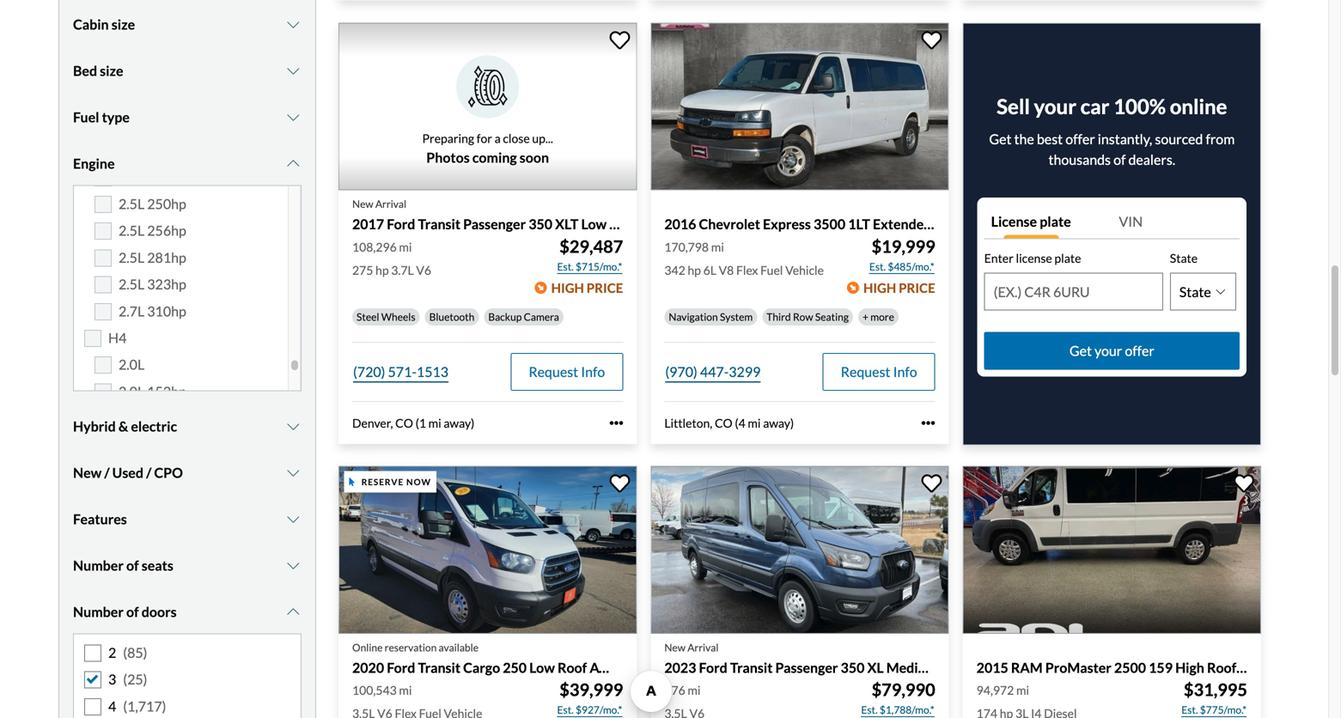 Task type: locate. For each thing, give the bounding box(es) containing it.
est. left $1,788/mo.*
[[862, 704, 878, 716]]

mi right 976
[[688, 683, 701, 698]]

roof up $39,999 at the bottom of page
[[558, 660, 587, 676]]

awd up 94,972 mi
[[991, 660, 1025, 676]]

new left used
[[73, 465, 102, 481]]

bed size button
[[73, 49, 302, 92]]

1 horizontal spatial price
[[899, 280, 936, 296]]

bed
[[73, 62, 97, 79]]

est. inside $19,999 est. $485/mo.*
[[870, 260, 886, 273]]

2 chevron down image from the top
[[285, 64, 302, 78]]

2.5l up 2.5l 323hp
[[119, 249, 145, 266]]

mi up 6l
[[711, 240, 724, 254]]

1 price from the left
[[587, 280, 623, 296]]

4 chevron down image from the top
[[285, 606, 302, 619]]

ellipsis h image
[[610, 417, 623, 430], [922, 417, 936, 430]]

2.5l up 2.5l 256hp
[[119, 196, 145, 212]]

3 (25)
[[108, 671, 147, 688]]

ford right 2023
[[699, 660, 728, 676]]

0 vertical spatial 2.0l
[[119, 356, 145, 373]]

1 ford from the left
[[387, 660, 416, 676]]

3 chevron down image from the top
[[285, 559, 302, 573]]

2.5l up '2.5l 281hp'
[[119, 222, 145, 239]]

1 high price from the left
[[552, 280, 623, 296]]

1 vertical spatial fuel
[[761, 263, 783, 278]]

0 vertical spatial your
[[1034, 94, 1077, 119]]

1 hp from the left
[[376, 263, 389, 278]]

1 chevron down image from the top
[[285, 18, 302, 31]]

high for $29,487
[[552, 280, 584, 296]]

chevron down image for new / used / cpo
[[285, 466, 302, 480]]

littleton,
[[665, 416, 713, 431]]

vin tab
[[1113, 205, 1240, 239]]

backup camera
[[489, 311, 559, 323]]

high price for $29,487
[[552, 280, 623, 296]]

price
[[587, 280, 623, 296], [899, 280, 936, 296]]

chevron down image for fuel type
[[285, 110, 302, 124]]

6l
[[704, 263, 717, 278]]

co left the (4
[[715, 416, 733, 431]]

mi inside 108,296 mi 275 hp 3.7l v6
[[399, 240, 412, 254]]

van
[[1279, 660, 1303, 676]]

high price for $19,999
[[864, 280, 936, 296]]

0 horizontal spatial request
[[529, 363, 579, 380]]

1 high from the left
[[552, 280, 584, 296]]

0 horizontal spatial /
[[104, 465, 110, 481]]

&
[[118, 418, 128, 435]]

1 transit from the left
[[418, 660, 461, 676]]

request info button down camera
[[511, 353, 623, 391]]

100,543 mi
[[352, 683, 412, 698]]

seating
[[816, 311, 849, 323]]

1 horizontal spatial roof
[[941, 660, 970, 676]]

2 high price from the left
[[864, 280, 936, 296]]

342
[[665, 263, 686, 278]]

1 vertical spatial get
[[1070, 343, 1092, 359]]

0 vertical spatial of
[[1114, 151, 1126, 168]]

2.5l
[[119, 196, 145, 212], [119, 222, 145, 239], [119, 249, 145, 266], [119, 276, 145, 293]]

ellipsis h image for littleton, co (4 mi away)
[[922, 417, 936, 430]]

2 request info button from the left
[[823, 353, 936, 391]]

1 2.0l from the top
[[119, 356, 145, 373]]

new for new / used / cpo
[[73, 465, 102, 481]]

away) right the (4
[[763, 416, 794, 431]]

2016 chevrolet express 3500 1lt extended rwd
[[665, 216, 968, 233]]

2 horizontal spatial roof
[[1208, 660, 1237, 676]]

2.5l up '2.7l'
[[119, 276, 145, 293]]

littleton, co (4 mi away)
[[665, 416, 794, 431]]

roof inside online reservation available 2020 ford transit cargo 250 low roof awd
[[558, 660, 587, 676]]

your inside button
[[1095, 343, 1123, 359]]

chevron down image for engine
[[285, 157, 302, 171]]

cabin size
[[73, 16, 135, 33]]

est. $775/mo.* button
[[1181, 702, 1248, 719]]

170,798 mi 342 hp 6l v8 flex fuel vehicle
[[665, 240, 824, 278]]

0 vertical spatial plate
[[1040, 213, 1072, 230]]

1 vertical spatial 2.0l
[[119, 383, 145, 400]]

new up 2023
[[665, 642, 686, 654]]

features
[[73, 511, 127, 528]]

3.7l
[[391, 263, 414, 278]]

passenger
[[776, 660, 838, 676]]

chevron down image inside bed size dropdown button
[[285, 64, 302, 78]]

new arrival 2023 ford transit passenger 350 xl medium roof lb awd
[[665, 642, 1025, 676]]

1 horizontal spatial high price
[[864, 280, 936, 296]]

number up 2
[[73, 604, 124, 621]]

2 roof from the left
[[941, 660, 970, 676]]

get
[[990, 131, 1012, 148], [1070, 343, 1092, 359]]

get inside button
[[1070, 343, 1092, 359]]

fuel inside the "170,798 mi 342 hp 6l v8 flex fuel vehicle"
[[761, 263, 783, 278]]

of down instantly,
[[1114, 151, 1126, 168]]

2 request from the left
[[841, 363, 891, 380]]

chevron down image inside new / used / cpo dropdown button
[[285, 466, 302, 480]]

est. down $31,995
[[1182, 704, 1199, 716]]

hp left 6l
[[688, 263, 701, 278]]

mi down ram at the right bottom of page
[[1017, 683, 1030, 698]]

$39,999
[[560, 680, 623, 701]]

new / used / cpo button
[[73, 452, 302, 495]]

0 horizontal spatial high price
[[552, 280, 623, 296]]

0 horizontal spatial away)
[[444, 416, 475, 431]]

request info button down + more
[[823, 353, 936, 391]]

hp for $29,487
[[376, 263, 389, 278]]

2 vertical spatial new
[[665, 642, 686, 654]]

350
[[841, 660, 865, 676]]

1 away) from the left
[[444, 416, 475, 431]]

1 request info from the left
[[529, 363, 605, 380]]

chevron down image inside features dropdown button
[[285, 513, 302, 526]]

est. $927/mo.* button
[[557, 702, 623, 719]]

chevron down image inside number of doors dropdown button
[[285, 606, 302, 619]]

arrival
[[376, 198, 407, 210], [688, 642, 719, 654]]

$29,487
[[560, 236, 623, 257]]

system
[[720, 311, 753, 323]]

1 horizontal spatial hp
[[688, 263, 701, 278]]

1 vertical spatial arrival
[[688, 642, 719, 654]]

4 (1,717)
[[108, 698, 166, 715]]

of
[[1114, 151, 1126, 168], [126, 557, 139, 574], [126, 604, 139, 621]]

roof for $39,999
[[558, 660, 587, 676]]

high price down est. $485/mo.* button
[[864, 280, 936, 296]]

tab list
[[985, 205, 1240, 239]]

ford inside online reservation available 2020 ford transit cargo 250 low roof awd
[[387, 660, 416, 676]]

1 horizontal spatial info
[[894, 363, 918, 380]]

1 vertical spatial new
[[73, 465, 102, 481]]

cpo
[[154, 465, 183, 481]]

2020
[[352, 660, 384, 676]]

hp right 275
[[376, 263, 389, 278]]

new inside new / used / cpo dropdown button
[[73, 465, 102, 481]]

cabin size button
[[73, 3, 302, 46]]

cargo down available
[[463, 660, 500, 676]]

0 horizontal spatial info
[[581, 363, 605, 380]]

1 horizontal spatial ellipsis h image
[[922, 417, 936, 430]]

2 number from the top
[[73, 604, 124, 621]]

2 away) from the left
[[763, 416, 794, 431]]

mi right 100,543
[[399, 683, 412, 698]]

2.0l down h4
[[119, 356, 145, 373]]

0 horizontal spatial request info
[[529, 363, 605, 380]]

0 horizontal spatial cargo
[[463, 660, 500, 676]]

high up + more
[[864, 280, 897, 296]]

info for (970) 447-3299
[[894, 363, 918, 380]]

2 request info from the left
[[841, 363, 918, 380]]

1 horizontal spatial ford
[[699, 660, 728, 676]]

price down $715/mo.*
[[587, 280, 623, 296]]

car
[[1081, 94, 1110, 119]]

your
[[1034, 94, 1077, 119], [1095, 343, 1123, 359]]

mi for 976
[[688, 683, 701, 698]]

est. $715/mo.* button
[[557, 258, 623, 275]]

/ left used
[[104, 465, 110, 481]]

ford down reservation
[[387, 660, 416, 676]]

1 horizontal spatial fuel
[[761, 263, 783, 278]]

1 horizontal spatial cargo
[[1240, 660, 1277, 676]]

1 horizontal spatial request info
[[841, 363, 918, 380]]

1 vertical spatial size
[[100, 62, 123, 79]]

1 horizontal spatial transit
[[730, 660, 773, 676]]

1 horizontal spatial awd
[[991, 660, 1025, 676]]

arrival up 2023
[[688, 642, 719, 654]]

bed size
[[73, 62, 123, 79]]

sell your car 100% online
[[997, 94, 1228, 119]]

request info down camera
[[529, 363, 605, 380]]

5 chevron down image from the top
[[285, 513, 302, 526]]

1 horizontal spatial request info button
[[823, 353, 936, 391]]

mi inside the "170,798 mi 342 hp 6l v8 flex fuel vehicle"
[[711, 240, 724, 254]]

est. inside $29,487 est. $715/mo.*
[[557, 260, 574, 273]]

request info down + more
[[841, 363, 918, 380]]

est. down $39,999 at the bottom of page
[[557, 704, 574, 716]]

ford inside the new arrival 2023 ford transit passenger 350 xl medium roof lb awd
[[699, 660, 728, 676]]

chevron down image
[[285, 157, 302, 171], [285, 420, 302, 434], [285, 559, 302, 573], [285, 606, 302, 619]]

1 horizontal spatial arrival
[[688, 642, 719, 654]]

1 cargo from the left
[[463, 660, 500, 676]]

3
[[108, 671, 116, 688]]

1 horizontal spatial high
[[864, 280, 897, 296]]

1 horizontal spatial /
[[146, 465, 152, 481]]

hp inside the "170,798 mi 342 hp 6l v8 flex fuel vehicle"
[[688, 263, 701, 278]]

1 roof from the left
[[558, 660, 587, 676]]

request info
[[529, 363, 605, 380], [841, 363, 918, 380]]

1 vertical spatial offer
[[1125, 343, 1155, 359]]

cabin
[[73, 16, 109, 33]]

v8
[[719, 263, 734, 278]]

plate inside 'tab'
[[1040, 213, 1072, 230]]

online reservation available 2020 ford transit cargo 250 low roof awd
[[352, 642, 624, 676]]

chevron down image inside hybrid & electric dropdown button
[[285, 420, 302, 434]]

chevron down image inside number of seats dropdown button
[[285, 559, 302, 573]]

awd
[[590, 660, 624, 676], [991, 660, 1025, 676]]

1 vertical spatial of
[[126, 557, 139, 574]]

enter license plate
[[985, 251, 1082, 266]]

0 horizontal spatial ellipsis h image
[[610, 417, 623, 430]]

engine
[[73, 155, 115, 172]]

1 number from the top
[[73, 557, 124, 574]]

medium
[[887, 660, 938, 676]]

2 transit from the left
[[730, 660, 773, 676]]

fuel left type
[[73, 109, 99, 126]]

0 horizontal spatial get
[[990, 131, 1012, 148]]

chevron down image for cabin size
[[285, 18, 302, 31]]

2.0l left 152hp
[[119, 383, 145, 400]]

license
[[992, 213, 1038, 230]]

size right cabin
[[112, 16, 135, 33]]

number
[[73, 557, 124, 574], [73, 604, 124, 621]]

hp for $19,999
[[688, 263, 701, 278]]

request down +
[[841, 363, 891, 380]]

transit
[[418, 660, 461, 676], [730, 660, 773, 676]]

1 request info button from the left
[[511, 353, 623, 391]]

1 vertical spatial plate
[[1055, 251, 1082, 266]]

2 cargo from the left
[[1240, 660, 1277, 676]]

your up best
[[1034, 94, 1077, 119]]

4 chevron down image from the top
[[285, 466, 302, 480]]

2.0l
[[119, 356, 145, 373], [119, 383, 145, 400]]

(970) 447-3299 button
[[665, 353, 762, 391]]

chevron down image for hybrid & electric
[[285, 420, 302, 434]]

0 vertical spatial get
[[990, 131, 1012, 148]]

1 horizontal spatial away)
[[763, 416, 794, 431]]

engine button
[[73, 142, 302, 185]]

1 horizontal spatial co
[[715, 416, 733, 431]]

2 2.5l from the top
[[119, 222, 145, 239]]

mi for 100,543
[[399, 683, 412, 698]]

1 chevron down image from the top
[[285, 157, 302, 171]]

0 horizontal spatial roof
[[558, 660, 587, 676]]

0 horizontal spatial co
[[396, 416, 413, 431]]

high
[[552, 280, 584, 296], [864, 280, 897, 296]]

offer
[[1066, 131, 1096, 148], [1125, 343, 1155, 359]]

transit down available
[[418, 660, 461, 676]]

0 vertical spatial fuel
[[73, 109, 99, 126]]

get for get the best offer instantly, sourced from thousands of dealers.
[[990, 131, 1012, 148]]

est. down '$29,487' in the left of the page
[[557, 260, 574, 273]]

transit left passenger
[[730, 660, 773, 676]]

fuel right flex
[[761, 263, 783, 278]]

1 horizontal spatial your
[[1095, 343, 1123, 359]]

get for get your offer
[[1070, 343, 1092, 359]]

promaster
[[1046, 660, 1112, 676]]

new up '108,296'
[[352, 198, 374, 210]]

request info for 3299
[[841, 363, 918, 380]]

chevrolet
[[699, 216, 761, 233]]

camera
[[524, 311, 559, 323]]

2 price from the left
[[899, 280, 936, 296]]

your for car
[[1034, 94, 1077, 119]]

1 request from the left
[[529, 363, 579, 380]]

of left "doors"
[[126, 604, 139, 621]]

mi right the (4
[[748, 416, 761, 431]]

est. down $19,999
[[870, 260, 886, 273]]

doors
[[142, 604, 177, 621]]

est. inside $39,999 est. $927/mo.*
[[557, 704, 574, 716]]

2 chevron down image from the top
[[285, 420, 302, 434]]

3 2.5l from the top
[[119, 249, 145, 266]]

high price down est. $715/mo.* button
[[552, 280, 623, 296]]

1 awd from the left
[[590, 660, 624, 676]]

2 2.0l from the top
[[119, 383, 145, 400]]

mi right (1
[[429, 416, 442, 431]]

number for number of doors
[[73, 604, 124, 621]]

0 horizontal spatial arrival
[[376, 198, 407, 210]]

hp inside 108,296 mi 275 hp 3.7l v6
[[376, 263, 389, 278]]

2023
[[665, 660, 697, 676]]

est. inside $31,995 est. $775/mo.*
[[1182, 704, 1199, 716]]

of inside get the best offer instantly, sourced from thousands of dealers.
[[1114, 151, 1126, 168]]

info for (720) 571-1513
[[581, 363, 605, 380]]

1lt
[[849, 216, 871, 233]]

get left the
[[990, 131, 1012, 148]]

Enter license plate field
[[986, 274, 1163, 310]]

0 horizontal spatial new
[[73, 465, 102, 481]]

0 horizontal spatial high
[[552, 280, 584, 296]]

cargo
[[463, 660, 500, 676], [1240, 660, 1277, 676]]

0 vertical spatial arrival
[[376, 198, 407, 210]]

ellipsis h image for denver, co (1 mi away)
[[610, 417, 623, 430]]

4 2.5l from the top
[[119, 276, 145, 293]]

0 horizontal spatial hp
[[376, 263, 389, 278]]

mi up 3.7l
[[399, 240, 412, 254]]

awd up $39,999 at the bottom of page
[[590, 660, 624, 676]]

0 horizontal spatial transit
[[418, 660, 461, 676]]

est. inside $79,990 est. $1,788/mo.*
[[862, 704, 878, 716]]

2 ellipsis h image from the left
[[922, 417, 936, 430]]

price down $485/mo.*
[[899, 280, 936, 296]]

arrival up '108,296'
[[376, 198, 407, 210]]

1 horizontal spatial new
[[352, 198, 374, 210]]

arrival inside the new arrival 2023 ford transit passenger 350 xl medium roof lb awd
[[688, 642, 719, 654]]

high for $19,999
[[864, 280, 897, 296]]

2.0l 152hp
[[119, 383, 186, 400]]

navigation system
[[669, 311, 753, 323]]

0 horizontal spatial your
[[1034, 94, 1077, 119]]

1 horizontal spatial get
[[1070, 343, 1092, 359]]

2 info from the left
[[894, 363, 918, 380]]

electric
[[131, 418, 177, 435]]

0 horizontal spatial awd
[[590, 660, 624, 676]]

2 hp from the left
[[688, 263, 701, 278]]

chevron down image
[[285, 18, 302, 31], [285, 64, 302, 78], [285, 110, 302, 124], [285, 466, 302, 480], [285, 513, 302, 526]]

0 vertical spatial number
[[73, 557, 124, 574]]

size for cabin size
[[112, 16, 135, 33]]

2 co from the left
[[715, 416, 733, 431]]

2 ford from the left
[[699, 660, 728, 676]]

250hp
[[147, 196, 186, 212]]

roof up $31,995
[[1208, 660, 1237, 676]]

get down enter license plate field
[[1070, 343, 1092, 359]]

est. for $19,999
[[870, 260, 886, 273]]

get inside get the best offer instantly, sourced from thousands of dealers.
[[990, 131, 1012, 148]]

0 horizontal spatial offer
[[1066, 131, 1096, 148]]

chevron down image inside fuel type dropdown button
[[285, 110, 302, 124]]

$31,995 est. $775/mo.*
[[1182, 680, 1248, 716]]

roof left lb
[[941, 660, 970, 676]]

extended
[[873, 216, 932, 233]]

0 horizontal spatial price
[[587, 280, 623, 296]]

size right bed
[[100, 62, 123, 79]]

1 co from the left
[[396, 416, 413, 431]]

0 horizontal spatial fuel
[[73, 109, 99, 126]]

away) right (1
[[444, 416, 475, 431]]

est. for $29,487
[[557, 260, 574, 273]]

3 chevron down image from the top
[[285, 110, 302, 124]]

chevron down image inside cabin size dropdown button
[[285, 18, 302, 31]]

2 horizontal spatial new
[[665, 642, 686, 654]]

0 vertical spatial offer
[[1066, 131, 1096, 148]]

$19,999
[[872, 236, 936, 257]]

1 info from the left
[[581, 363, 605, 380]]

offer inside button
[[1125, 343, 1155, 359]]

281hp
[[147, 249, 186, 266]]

roof inside the new arrival 2023 ford transit passenger 350 xl medium roof lb awd
[[941, 660, 970, 676]]

est. $1,788/mo.* button
[[861, 702, 936, 719]]

of for doors
[[126, 604, 139, 621]]

co left (1
[[396, 416, 413, 431]]

info
[[581, 363, 605, 380], [894, 363, 918, 380]]

transit inside online reservation available 2020 ford transit cargo 250 low roof awd
[[418, 660, 461, 676]]

0 horizontal spatial request info button
[[511, 353, 623, 391]]

co for (1 mi away)
[[396, 416, 413, 431]]

your down enter license plate field
[[1095, 343, 1123, 359]]

2 awd from the left
[[991, 660, 1025, 676]]

0 vertical spatial size
[[112, 16, 135, 33]]

2 high from the left
[[864, 280, 897, 296]]

1 horizontal spatial request
[[841, 363, 891, 380]]

high down est. $715/mo.* button
[[552, 280, 584, 296]]

1 vertical spatial number
[[73, 604, 124, 621]]

0 horizontal spatial ford
[[387, 660, 416, 676]]

request down camera
[[529, 363, 579, 380]]

/ left cpo
[[146, 465, 152, 481]]

1 horizontal spatial offer
[[1125, 343, 1155, 359]]

of left seats
[[126, 557, 139, 574]]

v6
[[416, 263, 432, 278]]

denver,
[[352, 416, 393, 431]]

state
[[1171, 251, 1198, 266]]

2 vertical spatial of
[[126, 604, 139, 621]]

1 ellipsis h image from the left
[[610, 417, 623, 430]]

1 vertical spatial your
[[1095, 343, 1123, 359]]

1 2.5l from the top
[[119, 196, 145, 212]]

flex
[[737, 263, 759, 278]]

cargo left van
[[1240, 660, 1277, 676]]

online
[[352, 642, 383, 654]]

number down features
[[73, 557, 124, 574]]

chevron down image inside engine dropdown button
[[285, 157, 302, 171]]

0 vertical spatial new
[[352, 198, 374, 210]]



Task type: vqa. For each thing, say whether or not it's contained in the screenshot.
the bottom the C-
no



Task type: describe. For each thing, give the bounding box(es) containing it.
+
[[863, 311, 869, 323]]

summit white 2016 chevrolet express 3500 1lt extended rwd van rear-wheel drive 6-speed automatic image
[[651, 23, 950, 191]]

2.5l 323hp
[[119, 276, 186, 293]]

awd inside online reservation available 2020 ford transit cargo 250 low roof awd
[[590, 660, 624, 676]]

3500
[[814, 216, 846, 233]]

2.5l 256hp
[[119, 222, 186, 239]]

number for number of seats
[[73, 557, 124, 574]]

323hp
[[147, 276, 186, 293]]

256hp
[[147, 222, 186, 239]]

est. for $79,990
[[862, 704, 878, 716]]

159
[[1149, 660, 1173, 676]]

request info for 1513
[[529, 363, 605, 380]]

express
[[763, 216, 811, 233]]

license plate
[[992, 213, 1072, 230]]

2 (85)
[[108, 645, 147, 661]]

roof for $79,990
[[941, 660, 970, 676]]

fuel inside dropdown button
[[73, 109, 99, 126]]

price for $29,487
[[587, 280, 623, 296]]

instantly,
[[1098, 131, 1153, 148]]

mouse pointer image
[[349, 478, 355, 487]]

thousands
[[1049, 151, 1111, 168]]

$31,995
[[1184, 680, 1248, 701]]

backup
[[489, 311, 522, 323]]

2.0l for 2.0l 152hp
[[119, 383, 145, 400]]

chevron down image for number of seats
[[285, 559, 302, 573]]

2.5l for 2.5l 281hp
[[119, 249, 145, 266]]

94,972 mi
[[977, 683, 1030, 698]]

hybrid
[[73, 418, 116, 435]]

2.5l for 2.5l 250hp
[[119, 196, 145, 212]]

cargo inside online reservation available 2020 ford transit cargo 250 low roof awd
[[463, 660, 500, 676]]

571-
[[388, 363, 417, 380]]

$715/mo.*
[[576, 260, 623, 273]]

100%
[[1114, 94, 1167, 119]]

2.0l for 2.0l
[[119, 356, 145, 373]]

sell
[[997, 94, 1030, 119]]

2500
[[1115, 660, 1147, 676]]

sourced
[[1156, 131, 1204, 148]]

(1,717)
[[123, 698, 166, 715]]

license
[[1016, 251, 1053, 266]]

est. for $31,995
[[1182, 704, 1199, 716]]

mi for 94,972
[[1017, 683, 1030, 698]]

arrival for new arrival
[[376, 198, 407, 210]]

number of seats
[[73, 557, 174, 574]]

offer inside get the best offer instantly, sourced from thousands of dealers.
[[1066, 131, 1096, 148]]

4
[[108, 698, 116, 715]]

(970) 447-3299
[[666, 363, 761, 380]]

request info button for (720) 571-1513
[[511, 353, 623, 391]]

vin
[[1119, 213, 1143, 230]]

size for bed size
[[100, 62, 123, 79]]

(1
[[416, 416, 426, 431]]

2
[[108, 645, 116, 661]]

request for 3299
[[841, 363, 891, 380]]

dealers.
[[1129, 151, 1176, 168]]

mi for 108,296
[[399, 240, 412, 254]]

license plate tab
[[985, 205, 1113, 239]]

away) for denver, co (1 mi away)
[[444, 416, 475, 431]]

new for new arrival
[[352, 198, 374, 210]]

108,296 mi 275 hp 3.7l v6
[[352, 240, 432, 278]]

(720) 571-1513
[[353, 363, 449, 380]]

2016
[[665, 216, 697, 233]]

(720) 571-1513 button
[[352, 353, 450, 391]]

$927/mo.*
[[576, 704, 623, 716]]

est. $485/mo.* button
[[869, 258, 936, 275]]

third
[[767, 311, 791, 323]]

xl
[[868, 660, 884, 676]]

enter
[[985, 251, 1014, 266]]

2.5l for 2.5l 323hp
[[119, 276, 145, 293]]

fuel type button
[[73, 96, 302, 139]]

new inside the new arrival 2023 ford transit passenger 350 xl medium roof lb awd
[[665, 642, 686, 654]]

get the best offer instantly, sourced from thousands of dealers.
[[990, 131, 1235, 168]]

price for $19,999
[[899, 280, 936, 296]]

est. for $39,999
[[557, 704, 574, 716]]

2 / from the left
[[146, 465, 152, 481]]

250
[[503, 660, 527, 676]]

3 roof from the left
[[1208, 660, 1237, 676]]

2.7l 310hp
[[119, 303, 186, 320]]

transit inside the new arrival 2023 ford transit passenger 350 xl medium roof lb awd
[[730, 660, 773, 676]]

steel
[[357, 311, 379, 323]]

(970)
[[666, 363, 698, 380]]

1 / from the left
[[104, 465, 110, 481]]

reservation
[[385, 642, 437, 654]]

your for offer
[[1095, 343, 1123, 359]]

94,972
[[977, 683, 1014, 698]]

more
[[871, 311, 895, 323]]

high
[[1176, 660, 1205, 676]]

chevron down image for number of doors
[[285, 606, 302, 619]]

white 2015 ram promaster 2500 159 high roof cargo van van front-wheel drive 6-speed automatic image
[[963, 466, 1262, 634]]

reserve now
[[362, 477, 431, 487]]

navigation
[[669, 311, 718, 323]]

steel wheels
[[357, 311, 416, 323]]

$775/mo.*
[[1201, 704, 1247, 716]]

number of seats button
[[73, 545, 302, 588]]

get your offer
[[1070, 343, 1155, 359]]

lb
[[973, 660, 989, 676]]

features button
[[73, 498, 302, 541]]

chevron down image for bed size
[[285, 64, 302, 78]]

2015
[[977, 660, 1009, 676]]

away) for littleton, co (4 mi away)
[[763, 416, 794, 431]]

3299
[[729, 363, 761, 380]]

of for seats
[[126, 557, 139, 574]]

1513
[[417, 363, 449, 380]]

white 2020 ford transit cargo 250 low roof awd van all-wheel drive automatic image
[[339, 466, 637, 634]]

$79,990
[[872, 680, 936, 701]]

awd inside the new arrival 2023 ford transit passenger 350 xl medium roof lb awd
[[991, 660, 1025, 676]]

co for (4 mi away)
[[715, 416, 733, 431]]

third row seating
[[767, 311, 849, 323]]

available
[[439, 642, 479, 654]]

(720)
[[353, 363, 385, 380]]

2.5l for 2.5l 256hp
[[119, 222, 145, 239]]

$29,487 est. $715/mo.*
[[557, 236, 623, 273]]

blue metallic 2023 ford transit passenger 350 xl medium roof lb awd van all-wheel drive automatic image
[[651, 466, 950, 634]]

2015 ram promaster 2500 159 high roof cargo van
[[977, 660, 1303, 676]]

hybrid & electric button
[[73, 405, 302, 448]]

vehicle photo unavailable image
[[339, 23, 637, 191]]

arrival for new arrival 2023 ford transit passenger 350 xl medium roof lb awd
[[688, 642, 719, 654]]

chevron down image for features
[[285, 513, 302, 526]]

mi for 170,798
[[711, 240, 724, 254]]

447-
[[700, 363, 729, 380]]

2.7l
[[119, 303, 145, 320]]

request info button for (970) 447-3299
[[823, 353, 936, 391]]

tab list containing license plate
[[985, 205, 1240, 239]]

976
[[665, 683, 686, 698]]

request for 1513
[[529, 363, 579, 380]]

used
[[112, 465, 144, 481]]



